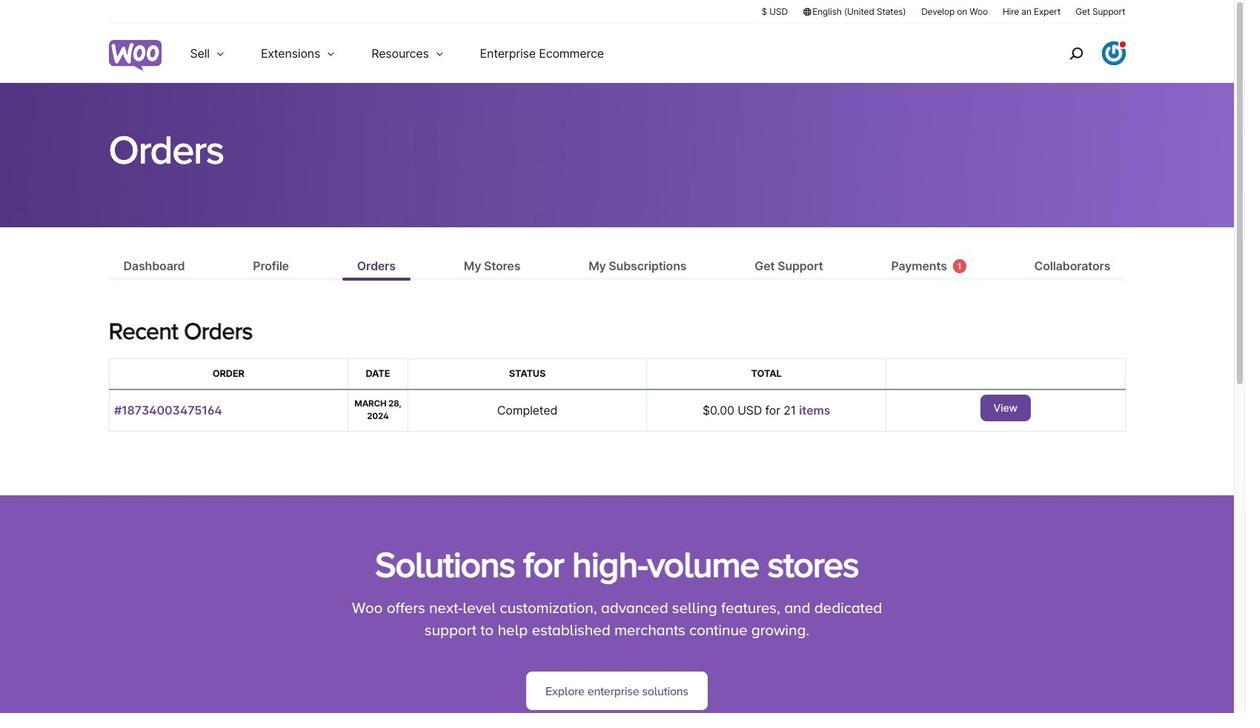 Task type: vqa. For each thing, say whether or not it's contained in the screenshot.
the top Your
no



Task type: locate. For each thing, give the bounding box(es) containing it.
search image
[[1064, 42, 1088, 65]]



Task type: describe. For each thing, give the bounding box(es) containing it.
open account menu image
[[1102, 42, 1126, 65]]

service navigation menu element
[[1038, 29, 1126, 77]]



